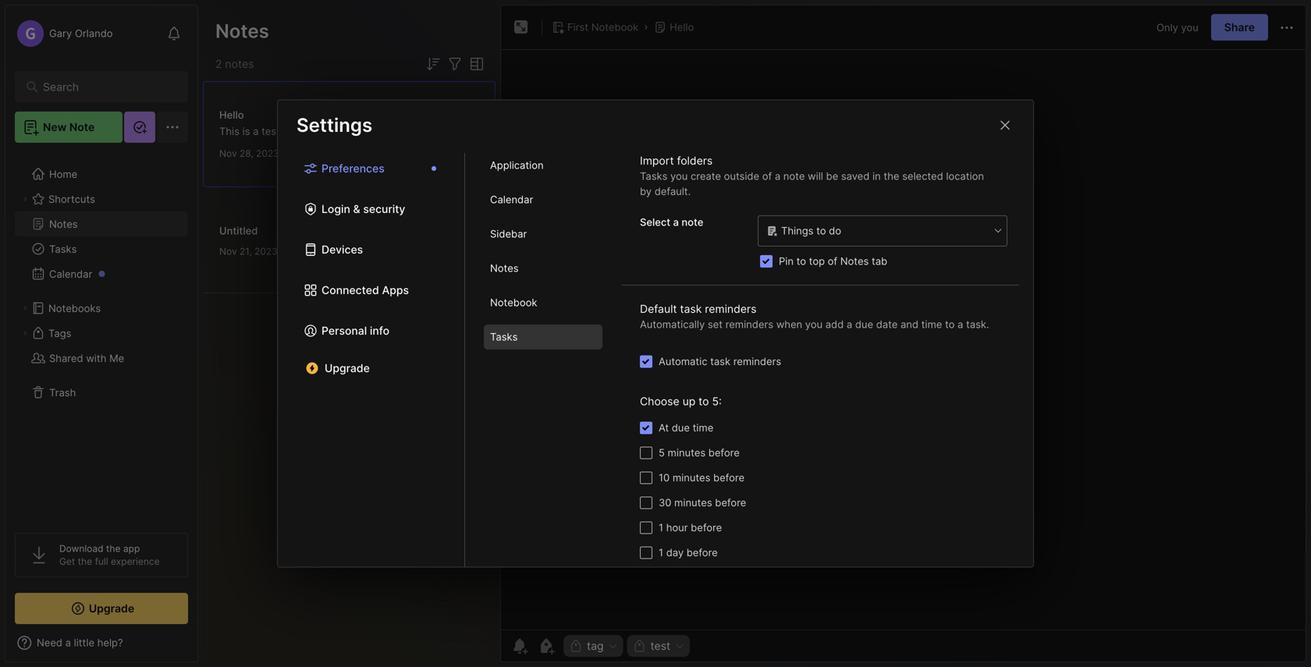 Task type: vqa. For each thing, say whether or not it's contained in the screenshot.
the Shared with Me inside shared with me ELEMENT
no



Task type: locate. For each thing, give the bounding box(es) containing it.
before right day
[[687, 547, 718, 559]]

0 horizontal spatial upgrade button
[[15, 593, 188, 625]]

expand notebooks image
[[20, 304, 30, 313]]

0 horizontal spatial of
[[763, 170, 772, 182]]

0 vertical spatial due
[[856, 319, 874, 331]]

tags button
[[15, 321, 187, 346]]

test right is
[[262, 125, 280, 137]]

shared
[[49, 352, 83, 364]]

2023
[[256, 148, 279, 159], [255, 246, 278, 257]]

import
[[640, 154, 674, 167]]

2 nov from the top
[[219, 246, 237, 257]]

2 tab list from the left
[[465, 153, 622, 567]]

you left the add
[[806, 319, 823, 331]]

notes down shortcuts
[[49, 218, 78, 230]]

a right select
[[673, 216, 679, 228]]

at due time
[[659, 422, 714, 434]]

of right top
[[828, 255, 838, 267]]

2 horizontal spatial the
[[884, 170, 900, 182]]

of right outside
[[763, 170, 772, 182]]

1 left hour
[[659, 522, 664, 534]]

upgrade down personal
[[325, 362, 370, 375]]

nov left 21,
[[219, 246, 237, 257]]

upgrade inside tab list
[[325, 362, 370, 375]]

reminders down when
[[734, 356, 782, 368]]

2023 for nov 21, 2023
[[255, 246, 278, 257]]

tab list
[[278, 153, 465, 567], [465, 153, 622, 567]]

2 horizontal spatial you
[[1182, 21, 1199, 33]]

0 vertical spatial you
[[1182, 21, 1199, 33]]

will
[[808, 170, 824, 182]]

calendar tab
[[484, 187, 603, 212]]

0 horizontal spatial you
[[671, 170, 688, 182]]

notes down sidebar
[[490, 263, 519, 275]]

1 vertical spatial reminders
[[726, 319, 774, 331]]

tasks inside button
[[49, 243, 77, 255]]

a right outside
[[775, 170, 781, 182]]

devices
[[322, 243, 363, 256]]

expand note image
[[512, 18, 531, 37]]

tasks inside import folders tasks you create outside of a note will be saved in the selected location by default.
[[640, 170, 668, 182]]

0 vertical spatial time
[[922, 319, 943, 331]]

upgrade
[[325, 362, 370, 375], [89, 602, 134, 616]]

notebooks
[[48, 302, 101, 314]]

0 horizontal spatial calendar
[[49, 268, 92, 280]]

to left do
[[817, 225, 826, 237]]

nov 21, 2023
[[219, 246, 278, 257]]

1 horizontal spatial notebook
[[592, 21, 639, 33]]

the down download
[[78, 556, 92, 568]]

2 vertical spatial minutes
[[675, 497, 713, 509]]

nov
[[219, 148, 237, 159], [219, 246, 237, 257]]

1 vertical spatial nov
[[219, 246, 237, 257]]

30
[[659, 497, 672, 509]]

minutes
[[668, 447, 706, 459], [673, 472, 711, 484], [675, 497, 713, 509]]

due left date
[[856, 319, 874, 331]]

0 vertical spatial nov
[[219, 148, 237, 159]]

you inside note window "element"
[[1182, 21, 1199, 33]]

me
[[109, 352, 124, 364]]

due
[[856, 319, 874, 331], [672, 422, 690, 434]]

trash link
[[15, 380, 187, 405]]

1 vertical spatial 2023
[[255, 246, 278, 257]]

0 vertical spatial of
[[763, 170, 772, 182]]

before for 1 day before
[[687, 547, 718, 559]]

0 vertical spatial notebook
[[592, 21, 639, 33]]

21,
[[240, 246, 252, 257]]

5:
[[712, 395, 722, 408]]

of
[[763, 170, 772, 182], [828, 255, 838, 267]]

calendar
[[490, 194, 534, 206], [49, 268, 92, 280]]

add a reminder image
[[511, 637, 529, 656]]

1 horizontal spatial tasks
[[490, 331, 518, 343]]

tree inside main element
[[5, 152, 198, 519]]

2023 right 28,
[[256, 148, 279, 159]]

due right at
[[672, 422, 690, 434]]

0 vertical spatial upgrade
[[325, 362, 370, 375]]

hello inside 'button'
[[670, 21, 694, 33]]

upgrade button inside main element
[[15, 593, 188, 625]]

minutes down 5 minutes before
[[673, 472, 711, 484]]

note
[[69, 121, 95, 134]]

0 vertical spatial upgrade button
[[297, 356, 446, 381]]

nov 28, 2023
[[219, 148, 279, 159]]

None checkbox
[[640, 356, 653, 368], [640, 422, 653, 434], [640, 447, 653, 459], [640, 472, 653, 484], [640, 522, 653, 534], [640, 547, 653, 559], [640, 356, 653, 368], [640, 422, 653, 434], [640, 447, 653, 459], [640, 472, 653, 484], [640, 522, 653, 534], [640, 547, 653, 559]]

1 vertical spatial minutes
[[673, 472, 711, 484]]

reminders up set
[[705, 303, 757, 316]]

0 vertical spatial calendar
[[490, 194, 534, 206]]

things to do
[[782, 225, 842, 237]]

1 hour before
[[659, 522, 722, 534]]

select
[[640, 216, 671, 228]]

0 horizontal spatial task
[[680, 303, 702, 316]]

1 horizontal spatial you
[[806, 319, 823, 331]]

1 vertical spatial test
[[651, 640, 671, 653]]

0 horizontal spatial the
[[78, 556, 92, 568]]

2 1 from the top
[[659, 547, 664, 559]]

notebook inside first notebook button
[[592, 21, 639, 33]]

1 vertical spatial calendar
[[49, 268, 92, 280]]

1 horizontal spatial task
[[711, 356, 731, 368]]

2 vertical spatial tasks
[[490, 331, 518, 343]]

0 vertical spatial reminders
[[705, 303, 757, 316]]

0 vertical spatial task
[[680, 303, 702, 316]]

shared with me
[[49, 352, 124, 364]]

0 vertical spatial 2023
[[256, 148, 279, 159]]

notes link
[[15, 212, 187, 237]]

with
[[86, 352, 107, 364]]

1 vertical spatial time
[[693, 422, 714, 434]]

note window element
[[500, 5, 1307, 663]]

nov for nov 28, 2023
[[219, 148, 237, 159]]

automatic
[[659, 356, 708, 368]]

tasks inside tab
[[490, 331, 518, 343]]

2 notes
[[215, 57, 254, 71]]

1 horizontal spatial note
[[784, 170, 805, 182]]

1 horizontal spatial upgrade
[[325, 362, 370, 375]]

before for 30 minutes before
[[715, 497, 747, 509]]

calendar inside button
[[49, 268, 92, 280]]

notes
[[225, 57, 254, 71]]

notebook inside notebook tab
[[490, 297, 538, 309]]

tasks down notebook tab
[[490, 331, 518, 343]]

task right automatic
[[711, 356, 731, 368]]

notebook
[[592, 21, 639, 33], [490, 297, 538, 309]]

None search field
[[43, 77, 167, 96]]

None checkbox
[[640, 497, 653, 509]]

tab list containing application
[[465, 153, 622, 567]]

to
[[817, 225, 826, 237], [797, 255, 807, 267], [946, 319, 955, 331], [699, 395, 709, 408]]

1 horizontal spatial test
[[651, 640, 671, 653]]

share button
[[1212, 14, 1269, 41]]

upgrade inside main element
[[89, 602, 134, 616]]

to left task.
[[946, 319, 955, 331]]

test right tag on the bottom left of the page
[[651, 640, 671, 653]]

upgrade button down full
[[15, 593, 188, 625]]

0 horizontal spatial tasks
[[49, 243, 77, 255]]

1 horizontal spatial hello
[[670, 21, 694, 33]]

calendar up sidebar
[[490, 194, 534, 206]]

main element
[[0, 0, 203, 668]]

you right only
[[1182, 21, 1199, 33]]

Note Editor text field
[[501, 49, 1306, 630]]

1 vertical spatial upgrade button
[[15, 593, 188, 625]]

pin to top of notes tab
[[779, 255, 888, 267]]

notes
[[215, 20, 269, 43], [49, 218, 78, 230], [841, 255, 869, 267], [490, 263, 519, 275]]

application tab
[[484, 153, 603, 178]]

upgrade button
[[297, 356, 446, 381], [15, 593, 188, 625]]

automatic task reminders
[[659, 356, 782, 368]]

notebook right "first"
[[592, 21, 639, 33]]

automatically
[[640, 319, 705, 331]]

1 1 from the top
[[659, 522, 664, 534]]

nov left 28,
[[219, 148, 237, 159]]

calendar inside tab
[[490, 194, 534, 206]]

tasks up calendar button on the left top
[[49, 243, 77, 255]]

1 vertical spatial hello
[[219, 109, 244, 121]]

1 nov from the top
[[219, 148, 237, 159]]

a right is
[[253, 125, 259, 137]]

1 vertical spatial task
[[711, 356, 731, 368]]

tree containing home
[[5, 152, 198, 519]]

0 horizontal spatial note
[[682, 216, 704, 228]]

tasks down import
[[640, 170, 668, 182]]

task for automatic
[[711, 356, 731, 368]]

shortcuts button
[[15, 187, 187, 212]]

0 vertical spatial 1
[[659, 522, 664, 534]]

minutes right "5"
[[668, 447, 706, 459]]

1 left day
[[659, 547, 664, 559]]

2 vertical spatial the
[[78, 556, 92, 568]]

1 for 1 day before
[[659, 547, 664, 559]]

1 vertical spatial note
[[682, 216, 704, 228]]

first notebook button
[[549, 16, 642, 38]]

2023 right 21,
[[255, 246, 278, 257]]

note down default.
[[682, 216, 704, 228]]

1 vertical spatial upgrade
[[89, 602, 134, 616]]

you up default.
[[671, 170, 688, 182]]

0 horizontal spatial test
[[262, 125, 280, 137]]

upgrade button down the info
[[297, 356, 446, 381]]

create
[[691, 170, 721, 182]]

1 vertical spatial tasks
[[49, 243, 77, 255]]

tags
[[48, 327, 71, 339]]

note left will
[[784, 170, 805, 182]]

be
[[826, 170, 839, 182]]

1 vertical spatial due
[[672, 422, 690, 434]]

minutes for 30
[[675, 497, 713, 509]]

0 vertical spatial the
[[884, 170, 900, 182]]

hello
[[670, 21, 694, 33], [219, 109, 244, 121]]

time right and
[[922, 319, 943, 331]]

1 horizontal spatial of
[[828, 255, 838, 267]]

2 vertical spatial you
[[806, 319, 823, 331]]

1 tab list from the left
[[278, 153, 465, 567]]

1 horizontal spatial upgrade button
[[297, 356, 446, 381]]

2 horizontal spatial tasks
[[640, 170, 668, 182]]

tasks tab
[[484, 325, 603, 350]]

10
[[659, 472, 670, 484]]

2 vertical spatial reminders
[[734, 356, 782, 368]]

you inside 'default task reminders automatically set reminders when you add a due date and time to a task.'
[[806, 319, 823, 331]]

0 vertical spatial note
[[784, 170, 805, 182]]

at
[[659, 422, 669, 434]]

time up 5 minutes before
[[693, 422, 714, 434]]

the right in
[[884, 170, 900, 182]]

a
[[253, 125, 259, 137], [775, 170, 781, 182], [673, 216, 679, 228], [847, 319, 853, 331], [958, 319, 964, 331]]

before up 10 minutes before at the right bottom
[[709, 447, 740, 459]]

calendar up notebooks
[[49, 268, 92, 280]]

Search text field
[[43, 80, 167, 94]]

1 horizontal spatial due
[[856, 319, 874, 331]]

1 horizontal spatial the
[[106, 543, 121, 555]]

download
[[59, 543, 104, 555]]

reminders
[[705, 303, 757, 316], [726, 319, 774, 331], [734, 356, 782, 368]]

0 horizontal spatial upgrade
[[89, 602, 134, 616]]

before up the 30 minutes before on the right bottom of the page
[[714, 472, 745, 484]]

connected apps
[[322, 284, 409, 297]]

tasks
[[640, 170, 668, 182], [49, 243, 77, 255], [490, 331, 518, 343]]

0 vertical spatial tasks
[[640, 170, 668, 182]]

0 horizontal spatial hello
[[219, 109, 244, 121]]

task inside 'default task reminders automatically set reminders when you add a due date and time to a task.'
[[680, 303, 702, 316]]

share
[[1225, 21, 1256, 34]]

preferences
[[322, 162, 385, 175]]

set
[[708, 319, 723, 331]]

1 for 1 hour before
[[659, 522, 664, 534]]

1 vertical spatial you
[[671, 170, 688, 182]]

the
[[884, 170, 900, 182], [106, 543, 121, 555], [78, 556, 92, 568]]

1 horizontal spatial time
[[922, 319, 943, 331]]

reminders right set
[[726, 319, 774, 331]]

notebook tab
[[484, 290, 603, 315]]

the up full
[[106, 543, 121, 555]]

0 vertical spatial hello
[[670, 21, 694, 33]]

upgrade down full
[[89, 602, 134, 616]]

task up the automatically
[[680, 303, 702, 316]]

minutes up '1 hour before'
[[675, 497, 713, 509]]

in
[[873, 170, 881, 182]]

before down the 30 minutes before on the right bottom of the page
[[691, 522, 722, 534]]

1 vertical spatial 1
[[659, 547, 664, 559]]

test inside button
[[651, 640, 671, 653]]

0 horizontal spatial notebook
[[490, 297, 538, 309]]

0 vertical spatial minutes
[[668, 447, 706, 459]]

1 vertical spatial notebook
[[490, 297, 538, 309]]

1 horizontal spatial calendar
[[490, 194, 534, 206]]

and
[[901, 319, 919, 331]]

tree
[[5, 152, 198, 519]]

before
[[709, 447, 740, 459], [714, 472, 745, 484], [715, 497, 747, 509], [691, 522, 722, 534], [687, 547, 718, 559]]

before down 10 minutes before at the right bottom
[[715, 497, 747, 509]]

time
[[922, 319, 943, 331], [693, 422, 714, 434]]

notebook up tasks tab
[[490, 297, 538, 309]]



Task type: describe. For each thing, give the bounding box(es) containing it.
you inside import folders tasks you create outside of a note will be saved in the selected location by default.
[[671, 170, 688, 182]]

shortcuts
[[48, 193, 95, 205]]

location
[[947, 170, 985, 182]]

home link
[[15, 162, 188, 187]]

none search field inside main element
[[43, 77, 167, 96]]

select a note
[[640, 216, 704, 228]]

tab
[[872, 255, 888, 267]]

tag
[[587, 640, 604, 653]]

notes left tab at the right of the page
[[841, 255, 869, 267]]

download the app get the full experience
[[59, 543, 160, 568]]

new
[[43, 121, 67, 134]]

add tag image
[[537, 637, 556, 656]]

new note
[[43, 121, 95, 134]]

experience
[[111, 556, 160, 568]]

top
[[809, 255, 825, 267]]

date
[[877, 319, 898, 331]]

of inside import folders tasks you create outside of a note will be saved in the selected location by default.
[[763, 170, 772, 182]]

only
[[1157, 21, 1179, 33]]

import folders tasks you create outside of a note will be saved in the selected location by default.
[[640, 154, 985, 198]]

app
[[123, 543, 140, 555]]

info
[[370, 324, 390, 338]]

minutes for 10
[[673, 472, 711, 484]]

to right pin
[[797, 255, 807, 267]]

close image
[[996, 116, 1015, 135]]

only you
[[1157, 21, 1199, 33]]

5
[[659, 447, 665, 459]]

sidebar
[[490, 228, 527, 240]]

hour
[[667, 522, 688, 534]]

1 vertical spatial the
[[106, 543, 121, 555]]

28,
[[240, 148, 254, 159]]

this is a test
[[219, 125, 280, 137]]

full
[[95, 556, 108, 568]]

this
[[219, 125, 240, 137]]

login & security
[[322, 203, 406, 216]]

hello button
[[651, 16, 697, 38]]

saved
[[842, 170, 870, 182]]

notes inside tree
[[49, 218, 78, 230]]

by
[[640, 185, 652, 198]]

first notebook
[[568, 21, 639, 33]]

10 minutes before
[[659, 472, 745, 484]]

0 horizontal spatial due
[[672, 422, 690, 434]]

trash
[[49, 387, 76, 399]]

first
[[568, 21, 589, 33]]

notebooks link
[[15, 296, 187, 321]]

calendar button
[[15, 262, 187, 287]]

expand tags image
[[20, 329, 30, 338]]

tasks button
[[15, 237, 187, 262]]

do
[[829, 225, 842, 237]]

sidebar tab
[[484, 222, 603, 247]]

up
[[683, 395, 696, 408]]

calendar for calendar button on the left top
[[49, 268, 92, 280]]

personal
[[322, 324, 367, 338]]

0 horizontal spatial time
[[693, 422, 714, 434]]

tab list containing preferences
[[278, 153, 465, 567]]

security
[[363, 203, 406, 216]]

a left task.
[[958, 319, 964, 331]]

task.
[[967, 319, 990, 331]]

to inside 'default task reminders automatically set reminders when you add a due date and time to a task.'
[[946, 319, 955, 331]]

personal info
[[322, 324, 390, 338]]

login
[[322, 203, 350, 216]]

selected
[[903, 170, 944, 182]]

calendar for tab list containing application
[[490, 194, 534, 206]]

default
[[640, 303, 677, 316]]

30 minutes before
[[659, 497, 747, 509]]

Pin to top of Notes tab checkbox
[[760, 255, 773, 268]]

folders
[[677, 154, 713, 167]]

home
[[49, 168, 77, 180]]

untitled
[[219, 225, 258, 237]]

&
[[353, 203, 360, 216]]

minutes for 5
[[668, 447, 706, 459]]

1 vertical spatial of
[[828, 255, 838, 267]]

get
[[59, 556, 75, 568]]

2023 for nov 28, 2023
[[256, 148, 279, 159]]

upgrade for the topmost 'upgrade' popup button
[[325, 362, 370, 375]]

reminders for automatic
[[734, 356, 782, 368]]

settings
[[297, 114, 373, 137]]

choose
[[640, 395, 680, 408]]

nov for nov 21, 2023
[[219, 246, 237, 257]]

0 vertical spatial test
[[262, 125, 280, 137]]

choose up to 5:
[[640, 395, 722, 408]]

shared with me link
[[15, 346, 187, 371]]

add
[[826, 319, 844, 331]]

day
[[667, 547, 684, 559]]

connected
[[322, 284, 379, 297]]

a right the add
[[847, 319, 853, 331]]

to left the 5:
[[699, 395, 709, 408]]

apps
[[382, 284, 409, 297]]

due inside 'default task reminders automatically set reminders when you add a due date and time to a task.'
[[856, 319, 874, 331]]

is
[[242, 125, 250, 137]]

time inside 'default task reminders automatically set reminders when you add a due date and time to a task.'
[[922, 319, 943, 331]]

things
[[782, 225, 814, 237]]

2
[[215, 57, 222, 71]]

before for 1 hour before
[[691, 522, 722, 534]]

notes up notes
[[215, 20, 269, 43]]

a inside import folders tasks you create outside of a note will be saved in the selected location by default.
[[775, 170, 781, 182]]

Default task note field
[[757, 215, 1008, 247]]

default task reminders automatically set reminders when you add a due date and time to a task.
[[640, 303, 990, 331]]

test button
[[627, 636, 690, 657]]

outside
[[724, 170, 760, 182]]

note inside import folders tasks you create outside of a note will be saved in the selected location by default.
[[784, 170, 805, 182]]

1 day before
[[659, 547, 718, 559]]

before for 5 minutes before
[[709, 447, 740, 459]]

task for default
[[680, 303, 702, 316]]

notes inside tab
[[490, 263, 519, 275]]

upgrade for 'upgrade' popup button inside the main element
[[89, 602, 134, 616]]

notes tab
[[484, 256, 603, 281]]

to inside default task note field
[[817, 225, 826, 237]]

reminders for default
[[705, 303, 757, 316]]

before for 10 minutes before
[[714, 472, 745, 484]]

application
[[490, 159, 544, 172]]

when
[[777, 319, 803, 331]]

the inside import folders tasks you create outside of a note will be saved in the selected location by default.
[[884, 170, 900, 182]]

tag button
[[564, 636, 623, 657]]

default.
[[655, 185, 691, 198]]



